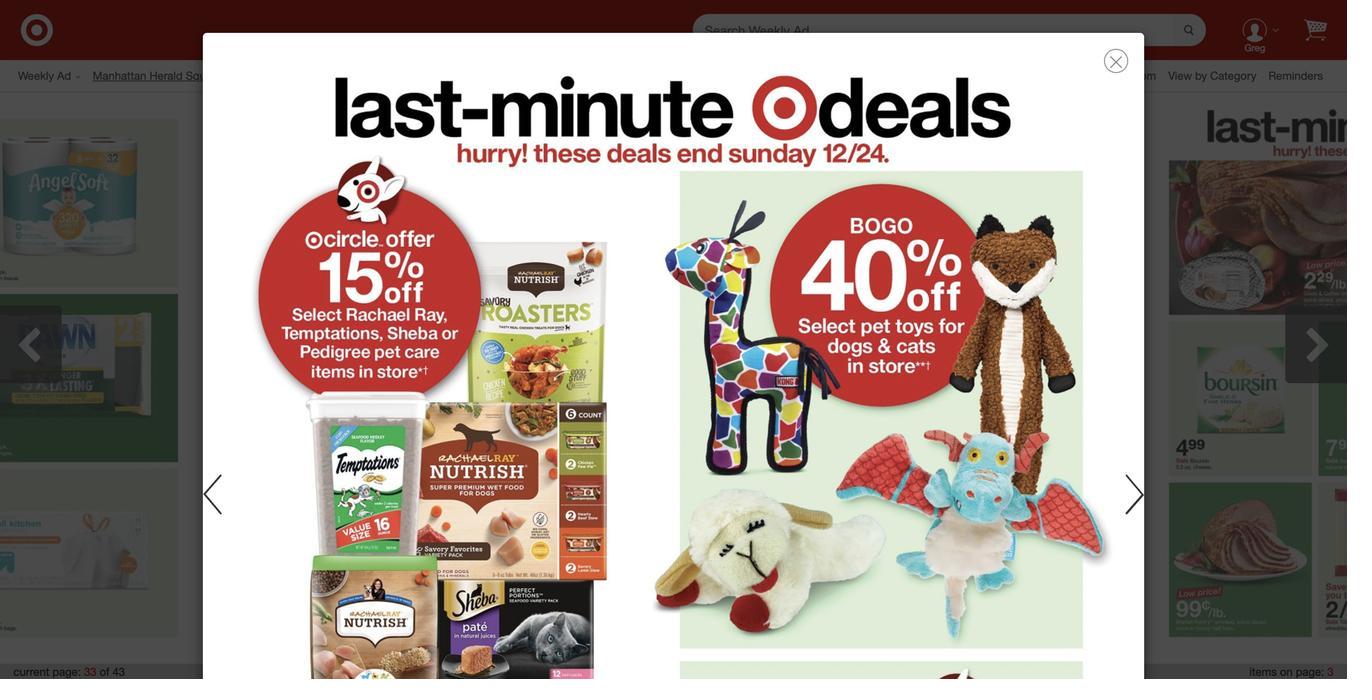 Task type: locate. For each thing, give the bounding box(es) containing it.
33
[[84, 665, 97, 679]]

page 32 image
[[0, 101, 196, 656]]

herald
[[150, 69, 183, 83]]

0 horizontal spatial dec
[[565, 63, 601, 88]]

page 33 image
[[196, 101, 674, 656]]

manhattan herald square link
[[93, 68, 234, 84]]

1 horizontal spatial dec
[[648, 63, 684, 88]]

view your cart on target.com image
[[1305, 19, 1328, 41]]

square
[[186, 69, 222, 83]]

zoom
[[1128, 69, 1157, 83]]

reminders
[[1269, 69, 1324, 83]]

2 dec from the left
[[648, 63, 684, 88]]

of
[[100, 665, 109, 679]]

prices
[[456, 63, 512, 88]]

dec left 17 on the left top
[[565, 63, 601, 88]]

go to target.com image
[[21, 14, 53, 46]]

manhattan herald square
[[93, 69, 222, 83]]

dec
[[565, 63, 601, 88], [648, 63, 684, 88]]

close image
[[1110, 56, 1123, 68]]

page 1 image
[[231, 61, 1117, 680]]

ad
[[57, 69, 71, 83]]

page: left 3
[[1297, 665, 1325, 679]]

zoom-in element
[[1128, 69, 1157, 83]]

on
[[1281, 665, 1293, 679]]

page:
[[52, 665, 81, 679], [1297, 665, 1325, 679]]

reminders link
[[1269, 68, 1336, 84]]

weekly ad
[[18, 69, 71, 83]]

form
[[693, 14, 1207, 46]]

dec right - at top left
[[648, 63, 684, 88]]

17
[[607, 63, 629, 88]]

0 horizontal spatial page:
[[52, 665, 81, 679]]

page: left the 33
[[52, 665, 81, 679]]

1 page: from the left
[[52, 665, 81, 679]]

1 horizontal spatial page:
[[1297, 665, 1325, 679]]

prices valid dec 17 - dec 24
[[456, 63, 712, 88]]

view by category
[[1169, 69, 1257, 83]]



Task type: vqa. For each thing, say whether or not it's contained in the screenshot.
page 34 image
yes



Task type: describe. For each thing, give the bounding box(es) containing it.
items
[[1250, 665, 1278, 679]]

weekly ad link
[[18, 68, 93, 84]]

valid
[[517, 63, 559, 88]]

current
[[13, 665, 49, 679]]

page 35 image
[[1152, 101, 1348, 656]]

24
[[690, 63, 712, 88]]

items on page: 3
[[1250, 665, 1334, 679]]

zoom link
[[1128, 68, 1169, 84]]

page 34 image
[[674, 101, 1152, 656]]

view
[[1169, 69, 1193, 83]]

43
[[113, 665, 125, 679]]

view by category link
[[1169, 69, 1269, 83]]

category
[[1211, 69, 1257, 83]]

by
[[1196, 69, 1208, 83]]

3
[[1328, 665, 1334, 679]]

weekly
[[18, 69, 54, 83]]

2 page: from the left
[[1297, 665, 1325, 679]]

manhattan
[[93, 69, 146, 83]]

-
[[635, 63, 642, 88]]

current page: 33 of 43
[[13, 665, 125, 679]]

1 dec from the left
[[565, 63, 601, 88]]



